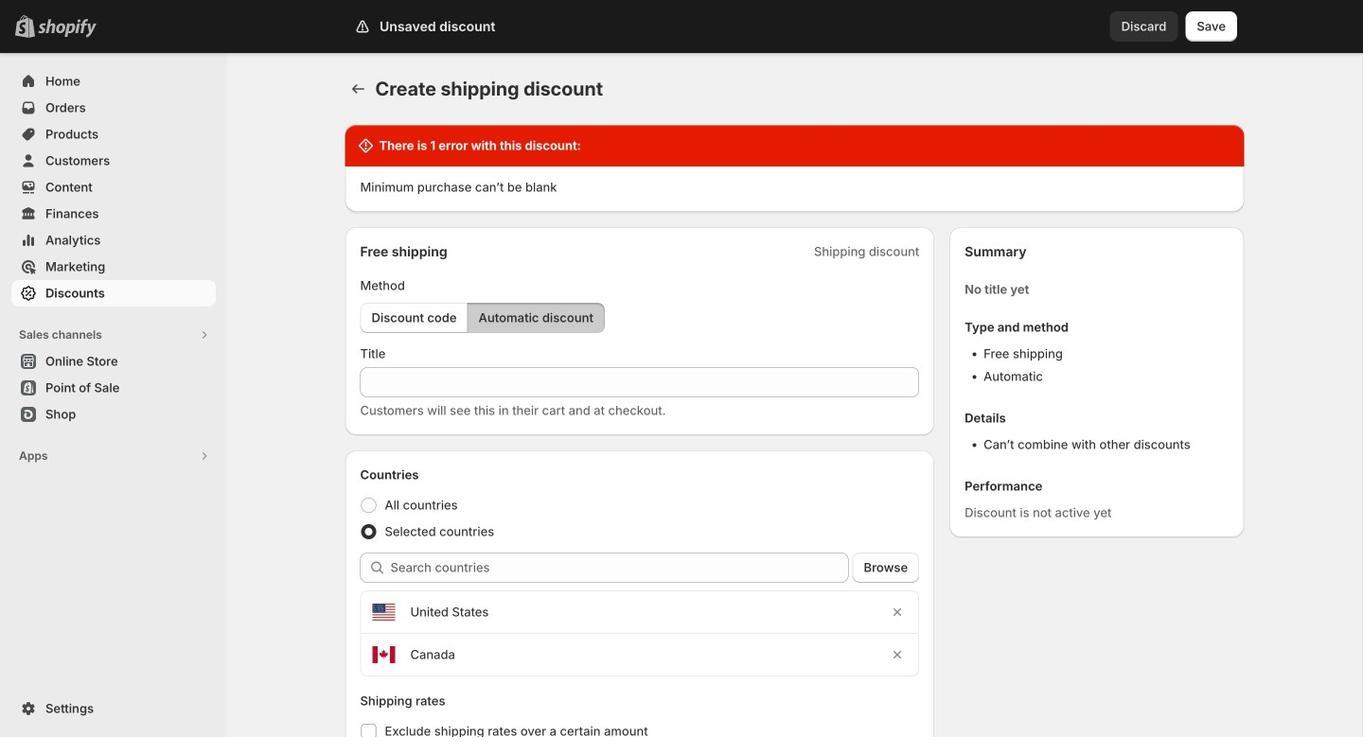 Task type: describe. For each thing, give the bounding box(es) containing it.
shopify image
[[38, 19, 97, 38]]



Task type: locate. For each thing, give the bounding box(es) containing it.
None text field
[[360, 367, 920, 398]]

Search countries text field
[[391, 553, 849, 583]]



Task type: vqa. For each thing, say whether or not it's contained in the screenshot.
text box
yes



